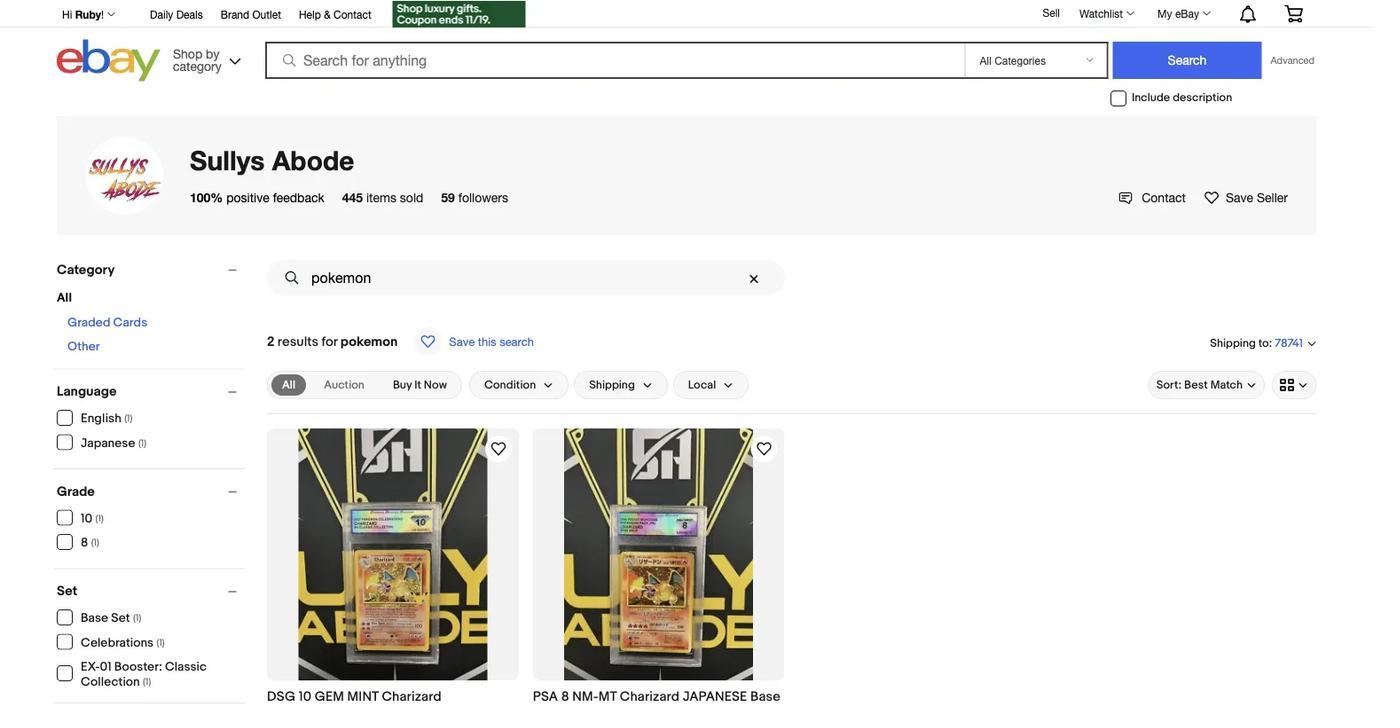 Task type: describe. For each thing, give the bounding box(es) containing it.
sort:
[[1157, 378, 1182, 392]]

advanced link
[[1262, 43, 1315, 78]]

shipping for shipping
[[589, 378, 635, 392]]

watchlist
[[1080, 7, 1124, 20]]

sell
[[1043, 6, 1060, 19]]

japanese (1)
[[81, 436, 146, 451]]

100% positive feedback
[[190, 190, 325, 205]]

positive
[[227, 190, 270, 205]]

(1) for japanese
[[138, 437, 146, 449]]

shipping to : 78741
[[1211, 336, 1304, 350]]

psa
[[533, 689, 558, 705]]

nm-
[[573, 689, 599, 705]]

hi ruby !
[[62, 8, 104, 20]]

8 (1)
[[81, 536, 99, 551]]

1 horizontal spatial contact
[[1142, 190, 1186, 205]]

0 vertical spatial base
[[81, 611, 108, 626]]

buy it now
[[393, 378, 447, 392]]

sullys abode link
[[190, 144, 355, 176]]

shop by category banner
[[52, 0, 1317, 86]]

my ebay link
[[1148, 3, 1219, 24]]

condition button
[[469, 371, 569, 399]]

set button
[[57, 583, 245, 599]]

auction
[[324, 378, 365, 392]]

account navigation
[[52, 0, 1317, 30]]

all link
[[272, 374, 306, 396]]

brand outlet
[[221, 8, 281, 20]]

mint
[[348, 689, 379, 705]]

sullys
[[190, 144, 265, 176]]

daily
[[150, 8, 173, 20]]

graded cards link
[[67, 315, 147, 331]]

01
[[100, 659, 112, 674]]

ebay
[[1176, 7, 1200, 20]]

language
[[57, 384, 117, 400]]

shipping button
[[574, 371, 668, 399]]

none submit inside shop by category banner
[[1113, 42, 1262, 79]]

it
[[415, 378, 421, 392]]

1 vertical spatial set
[[111, 611, 130, 626]]

items
[[366, 190, 397, 205]]

to
[[1259, 336, 1270, 350]]

my ebay
[[1158, 7, 1200, 20]]

100%
[[190, 190, 223, 205]]

psa 8 nm-mt charizard japanese base
[[533, 689, 781, 707]]

category
[[173, 59, 222, 73]]

watch psa 8 nm-mt charizard japanese base set holo rare pokemon card 6 ab1 image
[[754, 438, 775, 460]]

dsg
[[267, 689, 296, 705]]

save this search button
[[408, 327, 539, 357]]

description
[[1173, 91, 1233, 105]]

brand outlet link
[[221, 5, 281, 25]]

best
[[1185, 378, 1208, 392]]

(1) for english
[[124, 413, 133, 425]]

ex-01 booster: classic collection
[[81, 659, 207, 690]]

save for save seller
[[1226, 190, 1254, 205]]

78741
[[1275, 337, 1304, 350]]

watch dsg 10 gem mint charizard celebrations classic collection pokemon card 4/102 image
[[488, 438, 509, 460]]

graded
[[67, 315, 110, 331]]

sort: best match button
[[1149, 371, 1265, 399]]

listing options selector. gallery view selected. image
[[1281, 378, 1309, 392]]

:
[[1270, 336, 1273, 350]]

pokemon
[[341, 334, 398, 350]]

dsg 10 gem mint charizard celebrations classic collection pokemon card 4/102 image
[[299, 429, 487, 680]]

feedback
[[273, 190, 325, 205]]

classic
[[165, 659, 207, 674]]

help & contact link
[[299, 5, 372, 25]]

save this search
[[449, 335, 534, 348]]

now
[[424, 378, 447, 392]]

condition
[[484, 378, 536, 392]]

english
[[81, 411, 121, 426]]

cards
[[113, 315, 147, 331]]

followers
[[459, 190, 508, 205]]

for
[[322, 334, 338, 350]]

all for all graded cards other
[[57, 291, 72, 306]]

dsg 10 gem mint charizard
[[267, 689, 464, 707]]

results
[[278, 334, 319, 350]]

(1) for 8
[[91, 537, 99, 549]]

all for all
[[282, 378, 296, 392]]

8 inside psa 8 nm-mt charizard japanese base
[[561, 689, 570, 705]]

charizard for mt
[[620, 689, 680, 705]]

english (1)
[[81, 411, 133, 426]]

daily deals link
[[150, 5, 203, 25]]

category button
[[57, 262, 245, 278]]

base inside psa 8 nm-mt charizard japanese base
[[751, 689, 781, 705]]

psa 8 nm-mt charizard japanese base link
[[533, 688, 785, 707]]

by
[[206, 46, 220, 61]]

deals
[[176, 8, 203, 20]]

auction link
[[313, 374, 375, 396]]

59 followers
[[441, 190, 508, 205]]

booster:
[[114, 659, 162, 674]]

psa 8 nm-mt charizard japanese base set holo rare pokemon card 6 ab1 image
[[565, 429, 753, 680]]

save for save this search
[[449, 335, 475, 348]]

ex-
[[81, 659, 100, 674]]

10 (1)
[[81, 511, 104, 526]]

0 horizontal spatial 8
[[81, 536, 88, 551]]

gem
[[315, 689, 344, 705]]

sold
[[400, 190, 424, 205]]

0 vertical spatial 10
[[81, 511, 92, 526]]

help
[[299, 8, 321, 20]]



Task type: vqa. For each thing, say whether or not it's contained in the screenshot.
'see all' BUTTON
no



Task type: locate. For each thing, give the bounding box(es) containing it.
watchlist link
[[1070, 3, 1143, 24]]

0 horizontal spatial all
[[57, 291, 72, 306]]

10 inside dsg 10 gem mint charizard
[[299, 689, 312, 705]]

1 horizontal spatial base
[[751, 689, 781, 705]]

sullys abode image
[[85, 137, 163, 215]]

8 down 10 (1) in the bottom of the page
[[81, 536, 88, 551]]

my
[[1158, 7, 1173, 20]]

sell link
[[1035, 6, 1068, 19]]

(1) inside the 'base set (1)'
[[133, 613, 141, 624]]

collection
[[81, 674, 140, 690]]

1 vertical spatial save
[[449, 335, 475, 348]]

0 horizontal spatial base
[[81, 611, 108, 626]]

(1) down 'booster:'
[[141, 676, 151, 688]]

save inside button
[[449, 335, 475, 348]]

shop
[[173, 46, 203, 61]]

shipping inside the shipping to : 78741
[[1211, 336, 1256, 350]]

local
[[688, 378, 716, 392]]

(1) inside the japanese (1)
[[138, 437, 146, 449]]

celebrations
[[81, 635, 154, 650]]

charizard
[[382, 689, 442, 705], [620, 689, 680, 705]]

1 vertical spatial base
[[751, 689, 781, 705]]

(1) inside 8 (1)
[[91, 537, 99, 549]]

base up celebrations
[[81, 611, 108, 626]]

shop by category button
[[165, 39, 245, 78]]

base right japanese
[[751, 689, 781, 705]]

psa 8 nm-mt charizard japanese base heading
[[533, 689, 781, 707]]

all
[[57, 291, 72, 306], [282, 378, 296, 392]]

category
[[57, 262, 115, 278]]

1 horizontal spatial all
[[282, 378, 296, 392]]

(1) inside celebrations (1)
[[157, 637, 165, 649]]

include
[[1132, 91, 1171, 105]]

help & contact
[[299, 8, 372, 20]]

10 up 8 (1)
[[81, 511, 92, 526]]

charizard for mint
[[382, 689, 442, 705]]

&
[[324, 8, 331, 20]]

Search all 12 items field
[[267, 260, 785, 296]]

(1) up celebrations (1)
[[133, 613, 141, 624]]

language button
[[57, 384, 245, 400]]

this
[[478, 335, 497, 348]]

outlet
[[252, 8, 281, 20]]

charizard right mint
[[382, 689, 442, 705]]

dsg 10 gem mint charizard heading
[[267, 689, 474, 707]]

brand
[[221, 8, 249, 20]]

all graded cards other
[[57, 291, 147, 355]]

(1) inside 10 (1)
[[95, 513, 104, 524]]

all inside all graded cards other
[[57, 291, 72, 306]]

advanced
[[1271, 55, 1315, 66]]

include description
[[1132, 91, 1233, 105]]

0 horizontal spatial shipping
[[589, 378, 635, 392]]

0 vertical spatial save
[[1226, 190, 1254, 205]]

save seller button
[[1204, 188, 1289, 207]]

all down "results"
[[282, 378, 296, 392]]

hi
[[62, 8, 72, 20]]

None submit
[[1113, 42, 1262, 79]]

contact right the & at the left
[[334, 8, 372, 20]]

all up the graded on the top left of the page
[[57, 291, 72, 306]]

(1) right 'japanese'
[[138, 437, 146, 449]]

1 horizontal spatial save
[[1226, 190, 1254, 205]]

1 horizontal spatial shipping
[[1211, 336, 1256, 350]]

your shopping cart image
[[1284, 5, 1305, 22]]

!
[[101, 8, 104, 20]]

other link
[[67, 339, 100, 355]]

0 horizontal spatial contact
[[334, 8, 372, 20]]

contact inside the account navigation
[[334, 8, 372, 20]]

main content
[[260, 253, 1324, 707]]

main content containing 2
[[260, 253, 1324, 707]]

(1) inside the english (1)
[[124, 413, 133, 425]]

1 vertical spatial 10
[[299, 689, 312, 705]]

abode
[[272, 144, 355, 176]]

dsg 10 gem mint charizard link
[[267, 688, 519, 707]]

charizard right mt
[[620, 689, 680, 705]]

charizard inside dsg 10 gem mint charizard
[[382, 689, 442, 705]]

save inside button
[[1226, 190, 1254, 205]]

grade button
[[57, 484, 245, 500]]

shipping
[[1211, 336, 1256, 350], [589, 378, 635, 392]]

buy it now link
[[382, 374, 458, 396]]

get the coupon image
[[393, 1, 526, 28]]

8
[[81, 536, 88, 551], [561, 689, 570, 705]]

0 horizontal spatial charizard
[[382, 689, 442, 705]]

(1) for 10
[[95, 513, 104, 524]]

local button
[[673, 371, 749, 399]]

daily deals
[[150, 8, 203, 20]]

contact left save seller button
[[1142, 190, 1186, 205]]

1 vertical spatial all
[[282, 378, 296, 392]]

1 charizard from the left
[[382, 689, 442, 705]]

0 vertical spatial 8
[[81, 536, 88, 551]]

match
[[1211, 378, 1243, 392]]

1 horizontal spatial charizard
[[620, 689, 680, 705]]

(1)
[[124, 413, 133, 425], [138, 437, 146, 449], [95, 513, 104, 524], [91, 537, 99, 549], [133, 613, 141, 624], [157, 637, 165, 649], [141, 676, 151, 688]]

1 vertical spatial contact
[[1142, 190, 1186, 205]]

save left this
[[449, 335, 475, 348]]

0 horizontal spatial set
[[57, 583, 77, 599]]

(1) up 8 (1)
[[95, 513, 104, 524]]

10
[[81, 511, 92, 526], [299, 689, 312, 705]]

59
[[441, 190, 455, 205]]

save
[[1226, 190, 1254, 205], [449, 335, 475, 348]]

(1) right english
[[124, 413, 133, 425]]

sort: best match
[[1157, 378, 1243, 392]]

(1) for celebrations
[[157, 637, 165, 649]]

1 horizontal spatial 10
[[299, 689, 312, 705]]

sullys abode
[[190, 144, 355, 176]]

charizard inside psa 8 nm-mt charizard japanese base
[[620, 689, 680, 705]]

base
[[81, 611, 108, 626], [751, 689, 781, 705]]

Search for anything text field
[[268, 43, 962, 77]]

ruby
[[75, 8, 101, 20]]

1 vertical spatial 8
[[561, 689, 570, 705]]

445 items sold
[[342, 190, 424, 205]]

shipping for shipping to : 78741
[[1211, 336, 1256, 350]]

445
[[342, 190, 363, 205]]

0 vertical spatial contact
[[334, 8, 372, 20]]

1 horizontal spatial set
[[111, 611, 130, 626]]

shipping inside dropdown button
[[589, 378, 635, 392]]

0 vertical spatial shipping
[[1211, 336, 1256, 350]]

8 right psa
[[561, 689, 570, 705]]

0 horizontal spatial 10
[[81, 511, 92, 526]]

0 vertical spatial all
[[57, 291, 72, 306]]

0 horizontal spatial save
[[449, 335, 475, 348]]

All selected text field
[[282, 377, 296, 393]]

save seller
[[1226, 190, 1289, 205]]

search
[[500, 335, 534, 348]]

10 right the 'dsg'
[[299, 689, 312, 705]]

contact link
[[1119, 190, 1186, 205]]

0 vertical spatial set
[[57, 583, 77, 599]]

(1) up 'booster:'
[[157, 637, 165, 649]]

japanese
[[81, 436, 135, 451]]

buy
[[393, 378, 412, 392]]

1 horizontal spatial 8
[[561, 689, 570, 705]]

save left seller
[[1226, 190, 1254, 205]]

seller
[[1257, 190, 1289, 205]]

2 charizard from the left
[[620, 689, 680, 705]]

other
[[67, 339, 100, 355]]

2
[[267, 334, 275, 350]]

japanese
[[683, 689, 748, 705]]

(1) down 10 (1) in the bottom of the page
[[91, 537, 99, 549]]

1 vertical spatial shipping
[[589, 378, 635, 392]]



